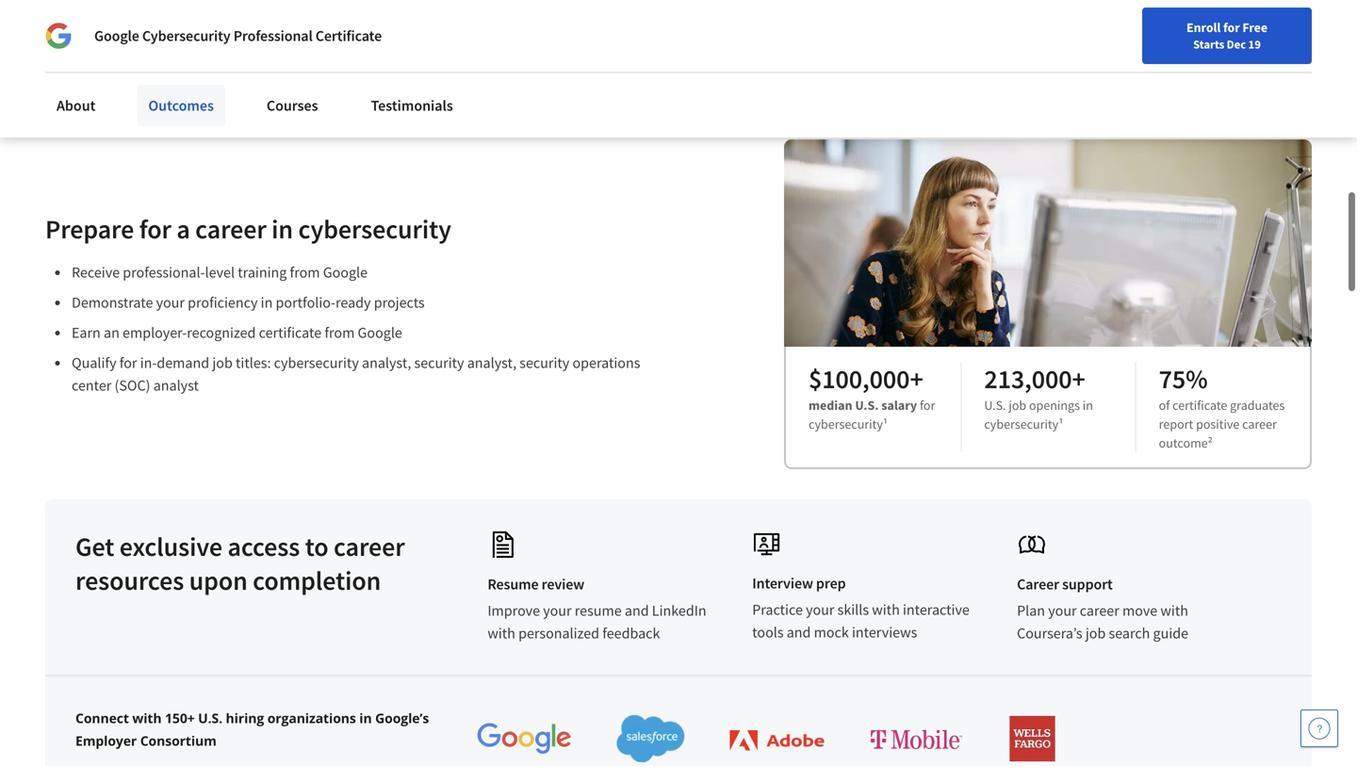 Task type: vqa. For each thing, say whether or not it's contained in the screenshot.


Task type: describe. For each thing, give the bounding box(es) containing it.
2 vertical spatial google
[[358, 323, 402, 342]]

with inside career support plan your career move with coursera's job search guide
[[1161, 602, 1189, 620]]

cybersecurity
[[142, 26, 231, 45]]

professional-
[[123, 263, 205, 282]]

more
[[117, 27, 151, 46]]

u.s. for +
[[855, 397, 879, 414]]

courses
[[267, 96, 318, 115]]

career inside career support plan your career move with coursera's job search guide
[[1080, 602, 1120, 620]]

(soc)
[[115, 376, 150, 395]]

u.s. inside 213,000 + u.s. job openings in cybersecurity
[[984, 397, 1006, 414]]

hiring
[[226, 710, 264, 727]]

tools
[[752, 623, 784, 642]]

receive professional-level training from google
[[72, 263, 368, 282]]

center
[[72, 376, 112, 395]]

with inside connect with 150+ u.s. hiring organizations in google's employer consortium
[[132, 710, 162, 727]]

review
[[542, 575, 585, 594]]

courses link
[[255, 85, 330, 126]]

interview
[[752, 574, 813, 593]]

1 analyst, from the left
[[362, 354, 411, 372]]

coursera enterprise logos image
[[892, 0, 1269, 34]]

google image
[[45, 23, 72, 49]]

salary
[[882, 397, 917, 414]]

level
[[205, 263, 235, 282]]

of
[[1159, 397, 1170, 414]]

free
[[1243, 19, 1268, 36]]

resume review improve your resume and linkedin with personalized feedback
[[488, 575, 707, 643]]

testimonials link
[[360, 85, 465, 126]]

qualify for in-demand job titles: cybersecurity analyst, security analyst, security operations center (soc) analyst
[[72, 354, 640, 395]]

in up 'training'
[[272, 213, 293, 246]]

titles:
[[236, 354, 271, 372]]

75%
[[1159, 363, 1208, 396]]

earn an employer-recognized certificate from google
[[72, 323, 402, 342]]

support
[[1062, 575, 1113, 594]]

213,000
[[984, 363, 1072, 396]]

search
[[1109, 624, 1150, 643]]

for left business
[[258, 27, 277, 46]]

prepare for a career in cybersecurity
[[45, 213, 451, 246]]

connect
[[75, 710, 129, 727]]

upon
[[189, 564, 248, 597]]

coursera image
[[23, 15, 142, 45]]

career
[[1017, 575, 1060, 594]]

connect with 150+ u.s. hiring organizations in google's employer consortium
[[75, 710, 429, 750]]

google cybersecurity professional certificate
[[94, 26, 382, 45]]

training
[[238, 263, 287, 282]]

coursera
[[196, 27, 255, 46]]

with inside interview prep practice your skills with interactive tools and mock interviews
[[872, 601, 900, 620]]

demonstrate your proficiency in portfolio-ready projects
[[72, 293, 425, 312]]

analyst
[[153, 376, 199, 395]]

your for career support plan your career move with coursera's job search guide
[[1048, 602, 1077, 620]]

$100,000 + median u.s. salary
[[809, 363, 924, 414]]

about
[[57, 96, 96, 115]]

career support plan your career move with coursera's job search guide
[[1017, 575, 1189, 643]]

projects
[[374, 293, 425, 312]]

personalized
[[519, 624, 600, 643]]

enroll for free starts dec 19
[[1187, 19, 1268, 52]]

for for career
[[139, 213, 171, 246]]

testimonials
[[371, 96, 453, 115]]

about link
[[45, 85, 107, 126]]

google's
[[375, 710, 429, 727]]

²
[[1208, 435, 1213, 452]]

1 security from the left
[[414, 354, 464, 372]]

demand
[[157, 354, 209, 372]]

interactive
[[903, 601, 970, 620]]

demonstrate
[[72, 293, 153, 312]]

outcomes link
[[137, 85, 225, 126]]

75% of certificate graduates report positive career outcome
[[1159, 363, 1285, 452]]

ready
[[336, 293, 371, 312]]

report
[[1159, 416, 1194, 433]]

prep
[[816, 574, 846, 593]]

your down professional-
[[156, 293, 185, 312]]

learn more about coursera for business link
[[76, 27, 337, 46]]

job inside career support plan your career move with coursera's job search guide
[[1086, 624, 1106, 643]]

starts
[[1194, 37, 1225, 52]]

positive
[[1196, 416, 1240, 433]]

earn
[[72, 323, 101, 342]]

prepare
[[45, 213, 134, 246]]

about
[[154, 27, 193, 46]]

feedback
[[603, 624, 660, 643]]

portfolio-
[[276, 293, 336, 312]]

¹ for $100,000
[[883, 416, 888, 433]]

0 vertical spatial google
[[94, 26, 139, 45]]

a
[[177, 213, 190, 246]]

plan
[[1017, 602, 1045, 620]]

google partner logo image
[[478, 723, 572, 755]]

receive
[[72, 263, 120, 282]]

for inside for cybersecurity
[[920, 397, 935, 414]]

learn
[[76, 27, 114, 46]]

2 analyst, from the left
[[467, 354, 517, 372]]

job inside "qualify for in-demand job titles: cybersecurity analyst, security analyst, security operations center (soc) analyst"
[[212, 354, 233, 372]]

1 horizontal spatial from
[[325, 323, 355, 342]]

business
[[280, 27, 337, 46]]



Task type: locate. For each thing, give the bounding box(es) containing it.
u.s. down 213,000
[[984, 397, 1006, 414]]

and inside interview prep practice your skills with interactive tools and mock interviews
[[787, 623, 811, 642]]

certificate down 'portfolio-'
[[259, 323, 322, 342]]

u.s. down $100,000
[[855, 397, 879, 414]]

google up ready
[[323, 263, 368, 282]]

operations
[[573, 354, 640, 372]]

resources
[[75, 564, 184, 597]]

and inside resume review improve your resume and linkedin with personalized feedback
[[625, 602, 649, 620]]

and right tools
[[787, 623, 811, 642]]

outcomes
[[148, 96, 214, 115]]

0 horizontal spatial u.s.
[[198, 710, 223, 727]]

1 ¹ from the left
[[883, 416, 888, 433]]

certificate
[[316, 26, 382, 45]]

in left "google's"
[[359, 710, 372, 727]]

0 horizontal spatial +
[[910, 363, 924, 396]]

outcome
[[1159, 435, 1208, 452]]

+ up salary
[[910, 363, 924, 396]]

1 horizontal spatial ¹
[[1059, 416, 1064, 433]]

job left search
[[1086, 624, 1106, 643]]

for for demand
[[119, 354, 137, 372]]

consortium
[[140, 732, 217, 750]]

google left the about
[[94, 26, 139, 45]]

your for resume review improve your resume and linkedin with personalized feedback
[[543, 602, 572, 620]]

for up dec at top
[[1224, 19, 1240, 36]]

qualify
[[72, 354, 116, 372]]

in inside connect with 150+ u.s. hiring organizations in google's employer consortium
[[359, 710, 372, 727]]

1 horizontal spatial job
[[1009, 397, 1027, 414]]

2 horizontal spatial u.s.
[[984, 397, 1006, 414]]

security down projects
[[414, 354, 464, 372]]

mock
[[814, 623, 849, 642]]

u.s.
[[855, 397, 879, 414], [984, 397, 1006, 414], [198, 710, 223, 727]]

1 vertical spatial google
[[323, 263, 368, 282]]

google
[[94, 26, 139, 45], [323, 263, 368, 282], [358, 323, 402, 342]]

u.s. inside connect with 150+ u.s. hiring organizations in google's employer consortium
[[198, 710, 223, 727]]

0 horizontal spatial job
[[212, 354, 233, 372]]

cybersecurity down median
[[809, 416, 883, 433]]

2 security from the left
[[520, 354, 570, 372]]

proficiency
[[188, 293, 258, 312]]

0 horizontal spatial security
[[414, 354, 464, 372]]

cybersecurity down 'portfolio-'
[[274, 354, 359, 372]]

get exclusive access to career resources upon completion
[[75, 530, 405, 597]]

exclusive
[[120, 530, 222, 563]]

adobe partner logo image
[[730, 731, 825, 751]]

with left 150+
[[132, 710, 162, 727]]

coursera's
[[1017, 624, 1083, 643]]

1 horizontal spatial +
[[1072, 363, 1086, 396]]

certificate
[[259, 323, 322, 342], [1173, 397, 1228, 414]]

0 horizontal spatial analyst,
[[362, 354, 411, 372]]

¹ for 213,000
[[1059, 416, 1064, 433]]

1 vertical spatial certificate
[[1173, 397, 1228, 414]]

1 horizontal spatial security
[[520, 354, 570, 372]]

linkedin
[[652, 602, 707, 620]]

interviews
[[852, 623, 918, 642]]

career down graduates
[[1243, 416, 1277, 433]]

show notifications image
[[1138, 24, 1161, 46]]

from up 'portfolio-'
[[290, 263, 320, 282]]

None search field
[[269, 12, 580, 49]]

0 horizontal spatial certificate
[[259, 323, 322, 342]]

improve
[[488, 602, 540, 620]]

career up level at the left
[[195, 213, 266, 246]]

learn more about coursera for business
[[76, 27, 337, 46]]

0 horizontal spatial ¹
[[883, 416, 888, 433]]

job inside 213,000 + u.s. job openings in cybersecurity
[[1009, 397, 1027, 414]]

your inside resume review improve your resume and linkedin with personalized feedback
[[543, 602, 572, 620]]

1 vertical spatial from
[[325, 323, 355, 342]]

1 vertical spatial job
[[1009, 397, 1027, 414]]

guide
[[1153, 624, 1189, 643]]

analyst,
[[362, 354, 411, 372], [467, 354, 517, 372]]

for right salary
[[920, 397, 935, 414]]

+ up 'openings'
[[1072, 363, 1086, 396]]

recognized
[[187, 323, 256, 342]]

in
[[272, 213, 293, 246], [261, 293, 273, 312], [1083, 397, 1093, 414], [359, 710, 372, 727]]

+ inside 213,000 + u.s. job openings in cybersecurity
[[1072, 363, 1086, 396]]

in down 'training'
[[261, 293, 273, 312]]

for
[[1224, 19, 1240, 36], [258, 27, 277, 46], [139, 213, 171, 246], [119, 354, 137, 372], [920, 397, 935, 414]]

skills
[[838, 601, 869, 620]]

job down 213,000
[[1009, 397, 1027, 414]]

for cybersecurity
[[809, 397, 935, 433]]

access
[[228, 530, 300, 563]]

with inside resume review improve your resume and linkedin with personalized feedback
[[488, 624, 516, 643]]

to
[[305, 530, 329, 563]]

2 ¹ from the left
[[1059, 416, 1064, 433]]

+
[[910, 363, 924, 396], [1072, 363, 1086, 396]]

+ for 213,000
[[1072, 363, 1086, 396]]

job down "recognized"
[[212, 354, 233, 372]]

employer-
[[123, 323, 187, 342]]

cybersecurity
[[298, 213, 451, 246], [274, 354, 359, 372], [809, 416, 883, 433], [984, 416, 1059, 433]]

your inside career support plan your career move with coursera's job search guide
[[1048, 602, 1077, 620]]

19
[[1249, 37, 1261, 52]]

interview prep practice your skills with interactive tools and mock interviews
[[752, 574, 970, 642]]

your up personalized
[[543, 602, 572, 620]]

and
[[625, 602, 649, 620], [787, 623, 811, 642]]

career inside get exclusive access to career resources upon completion
[[334, 530, 405, 563]]

0 vertical spatial certificate
[[259, 323, 322, 342]]

+ inside '$100,000 + median u.s. salary'
[[910, 363, 924, 396]]

in right 'openings'
[[1083, 397, 1093, 414]]

1 horizontal spatial certificate
[[1173, 397, 1228, 414]]

cybersecurity up ready
[[298, 213, 451, 246]]

openings
[[1029, 397, 1080, 414]]

move
[[1123, 602, 1158, 620]]

dec
[[1227, 37, 1246, 52]]

help center image
[[1308, 717, 1331, 740]]

security left operations
[[520, 354, 570, 372]]

u.s. inside '$100,000 + median u.s. salary'
[[855, 397, 879, 414]]

graduates
[[1230, 397, 1285, 414]]

u.s. right 150+
[[198, 710, 223, 727]]

1 vertical spatial and
[[787, 623, 811, 642]]

your
[[156, 293, 185, 312], [806, 601, 835, 620], [543, 602, 572, 620], [1048, 602, 1077, 620]]

median
[[809, 397, 853, 414]]

get
[[75, 530, 114, 563]]

+ for $100,000
[[910, 363, 924, 396]]

213,000 + u.s. job openings in cybersecurity
[[984, 363, 1093, 433]]

menu item
[[997, 19, 1118, 80]]

professional
[[234, 26, 313, 45]]

with
[[872, 601, 900, 620], [1161, 602, 1189, 620], [488, 624, 516, 643], [132, 710, 162, 727]]

2 horizontal spatial job
[[1086, 624, 1106, 643]]

an
[[104, 323, 120, 342]]

2 vertical spatial job
[[1086, 624, 1106, 643]]

1 horizontal spatial u.s.
[[855, 397, 879, 414]]

$100,000
[[809, 363, 910, 396]]

cybersecurity inside "qualify for in-demand job titles: cybersecurity analyst, security analyst, security operations center (soc) analyst"
[[274, 354, 359, 372]]

for for starts
[[1224, 19, 1240, 36]]

0 vertical spatial from
[[290, 263, 320, 282]]

with down improve at the left bottom of the page
[[488, 624, 516, 643]]

organizations
[[267, 710, 356, 727]]

for inside enroll for free starts dec 19
[[1224, 19, 1240, 36]]

resume
[[488, 575, 539, 594]]

for inside "qualify for in-demand job titles: cybersecurity analyst, security analyst, security operations center (soc) analyst"
[[119, 354, 137, 372]]

job
[[212, 354, 233, 372], [1009, 397, 1027, 414], [1086, 624, 1106, 643]]

and up feedback
[[625, 602, 649, 620]]

google down projects
[[358, 323, 402, 342]]

1 horizontal spatial analyst,
[[467, 354, 517, 372]]

enroll
[[1187, 19, 1221, 36]]

your up 'coursera's'
[[1048, 602, 1077, 620]]

150+
[[165, 710, 195, 727]]

1 + from the left
[[910, 363, 924, 396]]

your for interview prep practice your skills with interactive tools and mock interviews
[[806, 601, 835, 620]]

in-
[[140, 354, 157, 372]]

with up guide
[[1161, 602, 1189, 620]]

cybersecurity inside for cybersecurity
[[809, 416, 883, 433]]

in inside 213,000 + u.s. job openings in cybersecurity
[[1083, 397, 1093, 414]]

completion
[[253, 564, 381, 597]]

¹ down 'openings'
[[1059, 416, 1064, 433]]

0 vertical spatial job
[[212, 354, 233, 372]]

your inside interview prep practice your skills with interactive tools and mock interviews
[[806, 601, 835, 620]]

career
[[195, 213, 266, 246], [1243, 416, 1277, 433], [334, 530, 405, 563], [1080, 602, 1120, 620]]

employer
[[75, 732, 137, 750]]

career down support
[[1080, 602, 1120, 620]]

with up 'interviews'
[[872, 601, 900, 620]]

certificate inside 75% of certificate graduates report positive career outcome
[[1173, 397, 1228, 414]]

resume
[[575, 602, 622, 620]]

your up "mock" at the right
[[806, 601, 835, 620]]

salesforce partner logo image
[[617, 716, 685, 763]]

2 + from the left
[[1072, 363, 1086, 396]]

certificate up 'positive'
[[1173, 397, 1228, 414]]

¹
[[883, 416, 888, 433], [1059, 416, 1064, 433]]

u.s. for with
[[198, 710, 223, 727]]

from
[[290, 263, 320, 282], [325, 323, 355, 342]]

1 horizontal spatial and
[[787, 623, 811, 642]]

cybersecurity inside 213,000 + u.s. job openings in cybersecurity
[[984, 416, 1059, 433]]

for left a
[[139, 213, 171, 246]]

0 horizontal spatial and
[[625, 602, 649, 620]]

from down ready
[[325, 323, 355, 342]]

0 horizontal spatial from
[[290, 263, 320, 282]]

for left in-
[[119, 354, 137, 372]]

cybersecurity down 'openings'
[[984, 416, 1059, 433]]

practice
[[752, 601, 803, 620]]

¹ down salary
[[883, 416, 888, 433]]

career inside 75% of certificate graduates report positive career outcome
[[1243, 416, 1277, 433]]

0 vertical spatial and
[[625, 602, 649, 620]]

career right to
[[334, 530, 405, 563]]



